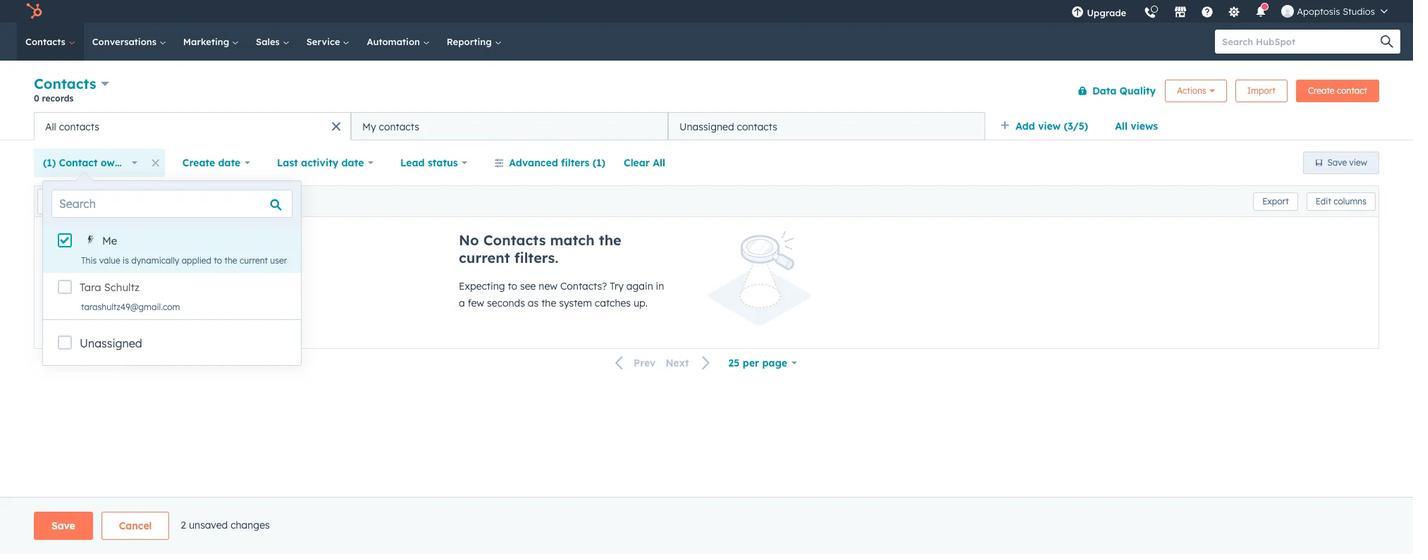 Task type: vqa. For each thing, say whether or not it's contained in the screenshot.
left "revenue"
no



Task type: describe. For each thing, give the bounding box(es) containing it.
0
[[34, 93, 39, 104]]

contacts for my contacts
[[379, 120, 419, 133]]

last
[[277, 157, 298, 169]]

is
[[123, 255, 129, 266]]

contacts for all contacts
[[59, 120, 99, 133]]

as
[[528, 297, 539, 309]]

(1) contact owner
[[43, 157, 131, 169]]

page
[[762, 357, 788, 369]]

my contacts button
[[351, 112, 668, 140]]

notifications image
[[1255, 6, 1268, 19]]

records
[[42, 93, 74, 104]]

few
[[468, 297, 484, 309]]

studios
[[1343, 6, 1375, 17]]

match
[[550, 231, 595, 249]]

calling icon button
[[1139, 1, 1163, 22]]

apoptosis
[[1297, 6, 1341, 17]]

seconds
[[487, 297, 525, 309]]

list box containing me
[[43, 226, 301, 319]]

pagination navigation
[[607, 354, 720, 373]]

export button
[[1254, 192, 1298, 210]]

create date button
[[173, 149, 259, 177]]

this value is dynamically applied to the current user
[[81, 255, 287, 266]]

all views
[[1115, 120, 1158, 133]]

lead status
[[401, 157, 458, 169]]

no contacts match the current filters.
[[459, 231, 622, 266]]

this
[[81, 255, 97, 266]]

prev button
[[607, 354, 661, 373]]

data
[[1093, 84, 1117, 97]]

save button
[[34, 512, 93, 540]]

in
[[656, 280, 664, 293]]

unassigned for unassigned
[[80, 336, 142, 350]]

contacts?
[[560, 280, 607, 293]]

create date
[[182, 157, 241, 169]]

add view (3/5)
[[1016, 120, 1089, 133]]

tara
[[80, 281, 101, 294]]

all contacts
[[45, 120, 99, 133]]

try
[[610, 280, 624, 293]]

help button
[[1196, 0, 1220, 23]]

all for all views
[[1115, 120, 1128, 133]]

contacts for unassigned contacts
[[737, 120, 778, 133]]

page section element
[[0, 512, 1414, 540]]

system
[[559, 297, 592, 309]]

2
[[181, 519, 186, 531]]

reporting link
[[438, 23, 510, 61]]

marketing
[[183, 36, 232, 47]]

last activity date
[[277, 157, 364, 169]]

data quality
[[1093, 84, 1156, 97]]

(1) contact owner button
[[34, 149, 146, 177]]

unassigned contacts
[[680, 120, 778, 133]]

service link
[[298, 23, 358, 61]]

25 per page button
[[720, 349, 806, 377]]

clear all button
[[615, 149, 675, 177]]

tara schultz image
[[1282, 5, 1295, 18]]

1 date from the left
[[218, 157, 241, 169]]

help image
[[1201, 6, 1214, 19]]

to inside list box
[[214, 255, 222, 266]]

per
[[743, 357, 759, 369]]

search button
[[1374, 30, 1401, 54]]

quality
[[1120, 84, 1156, 97]]

notifications button
[[1249, 0, 1273, 23]]

hubspot image
[[25, 3, 42, 20]]

export
[[1263, 196, 1289, 206]]

all contacts button
[[34, 112, 351, 140]]

edit columns
[[1316, 196, 1367, 206]]

menu containing apoptosis studios
[[1063, 0, 1397, 27]]

owner
[[101, 157, 131, 169]]

save for save
[[51, 520, 75, 532]]

all views link
[[1106, 112, 1168, 140]]

contacts inside popup button
[[34, 75, 96, 92]]

my
[[362, 120, 376, 133]]

current inside no contacts match the current filters.
[[459, 249, 510, 266]]

columns
[[1334, 196, 1367, 206]]

create for create date
[[182, 157, 215, 169]]

advanced filters (1)
[[509, 157, 606, 169]]

data quality button
[[1069, 76, 1157, 105]]

0 vertical spatial contacts
[[25, 36, 68, 47]]

lead
[[401, 157, 425, 169]]

view for save
[[1350, 157, 1368, 168]]

filters.
[[514, 249, 559, 266]]

value
[[99, 255, 120, 266]]

the inside the expecting to see new contacts? try again in a few seconds as the system catches up.
[[542, 297, 556, 309]]

marketplaces button
[[1166, 0, 1196, 23]]

schultz
[[104, 281, 140, 294]]



Task type: locate. For each thing, give the bounding box(es) containing it.
(1)
[[43, 157, 56, 169], [593, 157, 606, 169]]

marketplaces image
[[1175, 6, 1187, 19]]

0 vertical spatial the
[[599, 231, 622, 249]]

see
[[520, 280, 536, 293]]

me
[[102, 234, 117, 247]]

again
[[627, 280, 653, 293]]

2 horizontal spatial all
[[1115, 120, 1128, 133]]

0 horizontal spatial save
[[51, 520, 75, 532]]

current
[[459, 249, 510, 266], [240, 255, 268, 266]]

the right "match"
[[599, 231, 622, 249]]

1 horizontal spatial view
[[1350, 157, 1368, 168]]

1 horizontal spatial to
[[508, 280, 518, 293]]

2 (1) from the left
[[593, 157, 606, 169]]

(1) left contact
[[43, 157, 56, 169]]

apoptosis studios button
[[1273, 0, 1397, 23]]

to inside the expecting to see new contacts? try again in a few seconds as the system catches up.
[[508, 280, 518, 293]]

contacts link
[[17, 23, 84, 61]]

create left the contact
[[1308, 85, 1335, 96]]

next button
[[661, 354, 720, 373]]

apoptosis studios
[[1297, 6, 1375, 17]]

catches
[[595, 297, 631, 309]]

0 horizontal spatial create
[[182, 157, 215, 169]]

date
[[218, 157, 241, 169], [342, 157, 364, 169]]

1 (1) from the left
[[43, 157, 56, 169]]

view up columns
[[1350, 157, 1368, 168]]

Search name, phone, email addresses, or company search field
[[37, 189, 209, 214]]

contact
[[1337, 85, 1368, 96]]

advanced filters (1) button
[[485, 149, 615, 177]]

1 vertical spatial contacts
[[34, 75, 96, 92]]

lead status button
[[391, 149, 477, 177]]

25
[[729, 357, 740, 369]]

1 horizontal spatial current
[[459, 249, 510, 266]]

0 vertical spatial unassigned
[[680, 120, 734, 133]]

user
[[270, 255, 287, 266]]

0 horizontal spatial the
[[224, 255, 237, 266]]

my contacts
[[362, 120, 419, 133]]

1 contacts from the left
[[59, 120, 99, 133]]

the right applied
[[224, 255, 237, 266]]

0 horizontal spatial unassigned
[[80, 336, 142, 350]]

1 horizontal spatial (1)
[[593, 157, 606, 169]]

contacts right my
[[379, 120, 419, 133]]

automation link
[[358, 23, 438, 61]]

contacts
[[59, 120, 99, 133], [379, 120, 419, 133], [737, 120, 778, 133]]

contact
[[59, 157, 98, 169]]

1 vertical spatial view
[[1350, 157, 1368, 168]]

2 horizontal spatial the
[[599, 231, 622, 249]]

unassigned inside button
[[680, 120, 734, 133]]

create inside button
[[1308, 85, 1335, 96]]

create
[[1308, 85, 1335, 96], [182, 157, 215, 169]]

expecting
[[459, 280, 505, 293]]

contacts banner
[[34, 72, 1380, 112]]

1 vertical spatial unassigned
[[80, 336, 142, 350]]

new
[[539, 280, 558, 293]]

1 horizontal spatial contacts
[[379, 120, 419, 133]]

view right add
[[1038, 120, 1061, 133]]

calling icon image
[[1144, 7, 1157, 20]]

reporting
[[447, 36, 495, 47]]

search image
[[1381, 35, 1394, 48]]

2 contacts from the left
[[379, 120, 419, 133]]

0 horizontal spatial to
[[214, 255, 222, 266]]

activity
[[301, 157, 339, 169]]

marketing link
[[175, 23, 247, 61]]

contacts up records
[[34, 75, 96, 92]]

create for create contact
[[1308, 85, 1335, 96]]

2 horizontal spatial contacts
[[737, 120, 778, 133]]

1 horizontal spatial date
[[342, 157, 364, 169]]

filters
[[561, 157, 590, 169]]

all right clear
[[653, 157, 666, 169]]

contacts
[[25, 36, 68, 47], [34, 75, 96, 92], [484, 231, 546, 249]]

edit columns button
[[1307, 192, 1376, 210]]

actions button
[[1165, 79, 1227, 102]]

contacts down records
[[59, 120, 99, 133]]

the
[[599, 231, 622, 249], [224, 255, 237, 266], [542, 297, 556, 309]]

status
[[428, 157, 458, 169]]

actions
[[1177, 85, 1207, 96]]

add view (3/5) button
[[991, 112, 1106, 140]]

current left user
[[240, 255, 268, 266]]

date down all contacts button
[[218, 157, 241, 169]]

create contact button
[[1296, 79, 1380, 102]]

0 horizontal spatial all
[[45, 120, 56, 133]]

tara schultz
[[80, 281, 140, 294]]

1 horizontal spatial create
[[1308, 85, 1335, 96]]

Search HubSpot search field
[[1215, 30, 1388, 54]]

0 horizontal spatial view
[[1038, 120, 1061, 133]]

add
[[1016, 120, 1035, 133]]

view for add
[[1038, 120, 1061, 133]]

up.
[[634, 297, 648, 309]]

tarashultz49@gmail.com
[[81, 302, 180, 312]]

a
[[459, 297, 465, 309]]

3 contacts from the left
[[737, 120, 778, 133]]

contacts right 'no'
[[484, 231, 546, 249]]

2 date from the left
[[342, 157, 364, 169]]

next
[[666, 357, 689, 370]]

unassigned contacts button
[[668, 112, 986, 140]]

upgrade
[[1087, 7, 1127, 18]]

changes
[[231, 519, 270, 531]]

1 horizontal spatial unassigned
[[680, 120, 734, 133]]

create inside popup button
[[182, 157, 215, 169]]

upgrade image
[[1072, 6, 1084, 19]]

expecting to see new contacts? try again in a few seconds as the system catches up.
[[459, 280, 664, 309]]

view
[[1038, 120, 1061, 133], [1350, 157, 1368, 168]]

(1) inside dropdown button
[[43, 157, 56, 169]]

contacts inside "button"
[[379, 120, 419, 133]]

1 horizontal spatial the
[[542, 297, 556, 309]]

settings image
[[1228, 6, 1241, 19]]

all
[[1115, 120, 1128, 133], [45, 120, 56, 133], [653, 157, 666, 169]]

(1) inside button
[[593, 157, 606, 169]]

0 vertical spatial to
[[214, 255, 222, 266]]

0 vertical spatial view
[[1038, 120, 1061, 133]]

hubspot link
[[17, 3, 53, 20]]

the inside list box
[[224, 255, 237, 266]]

0 records
[[34, 93, 74, 104]]

all left views on the right top
[[1115, 120, 1128, 133]]

create down all contacts button
[[182, 157, 215, 169]]

contacts inside no contacts match the current filters.
[[484, 231, 546, 249]]

view inside button
[[1350, 157, 1368, 168]]

1 horizontal spatial all
[[653, 157, 666, 169]]

to left the see
[[508, 280, 518, 293]]

advanced
[[509, 157, 558, 169]]

settings link
[[1220, 0, 1249, 23]]

1 horizontal spatial save
[[1328, 157, 1347, 168]]

all for all contacts
[[45, 120, 56, 133]]

2 vertical spatial contacts
[[484, 231, 546, 249]]

sales link
[[247, 23, 298, 61]]

1 vertical spatial to
[[508, 280, 518, 293]]

clear
[[624, 157, 650, 169]]

list box
[[43, 226, 301, 319]]

contacts down contacts banner
[[737, 120, 778, 133]]

all down 0 records
[[45, 120, 56, 133]]

menu
[[1063, 0, 1397, 27]]

import
[[1248, 85, 1276, 96]]

unassigned down tarashultz49@gmail.com
[[80, 336, 142, 350]]

automation
[[367, 36, 423, 47]]

save view
[[1328, 157, 1368, 168]]

0 vertical spatial save
[[1328, 157, 1347, 168]]

1 vertical spatial the
[[224, 255, 237, 266]]

edit
[[1316, 196, 1332, 206]]

(3/5)
[[1064, 120, 1089, 133]]

sales
[[256, 36, 282, 47]]

unassigned
[[680, 120, 734, 133], [80, 336, 142, 350]]

0 horizontal spatial date
[[218, 157, 241, 169]]

the inside no contacts match the current filters.
[[599, 231, 622, 249]]

unassigned for unassigned contacts
[[680, 120, 734, 133]]

2 vertical spatial the
[[542, 297, 556, 309]]

0 horizontal spatial contacts
[[59, 120, 99, 133]]

0 horizontal spatial (1)
[[43, 157, 56, 169]]

date right activity
[[342, 157, 364, 169]]

contacts button
[[34, 73, 109, 94]]

service
[[306, 36, 343, 47]]

to right applied
[[214, 255, 222, 266]]

save inside page section 'element'
[[51, 520, 75, 532]]

save view button
[[1303, 152, 1380, 174]]

2 unsaved changes
[[178, 519, 270, 531]]

unassigned down contacts banner
[[680, 120, 734, 133]]

no
[[459, 231, 479, 249]]

last activity date button
[[268, 149, 383, 177]]

clear input image
[[185, 199, 197, 210]]

0 horizontal spatial current
[[240, 255, 268, 266]]

0 vertical spatial create
[[1308, 85, 1335, 96]]

(1) right filters
[[593, 157, 606, 169]]

to
[[214, 255, 222, 266], [508, 280, 518, 293]]

view inside popup button
[[1038, 120, 1061, 133]]

applied
[[182, 255, 212, 266]]

Search search field
[[51, 190, 293, 218]]

conversations
[[92, 36, 159, 47]]

1 vertical spatial save
[[51, 520, 75, 532]]

save for save view
[[1328, 157, 1347, 168]]

1 vertical spatial create
[[182, 157, 215, 169]]

cancel button
[[101, 512, 169, 540]]

the right the as in the left of the page
[[542, 297, 556, 309]]

prev
[[634, 357, 656, 370]]

current up expecting
[[459, 249, 510, 266]]

contacts down hubspot link
[[25, 36, 68, 47]]



